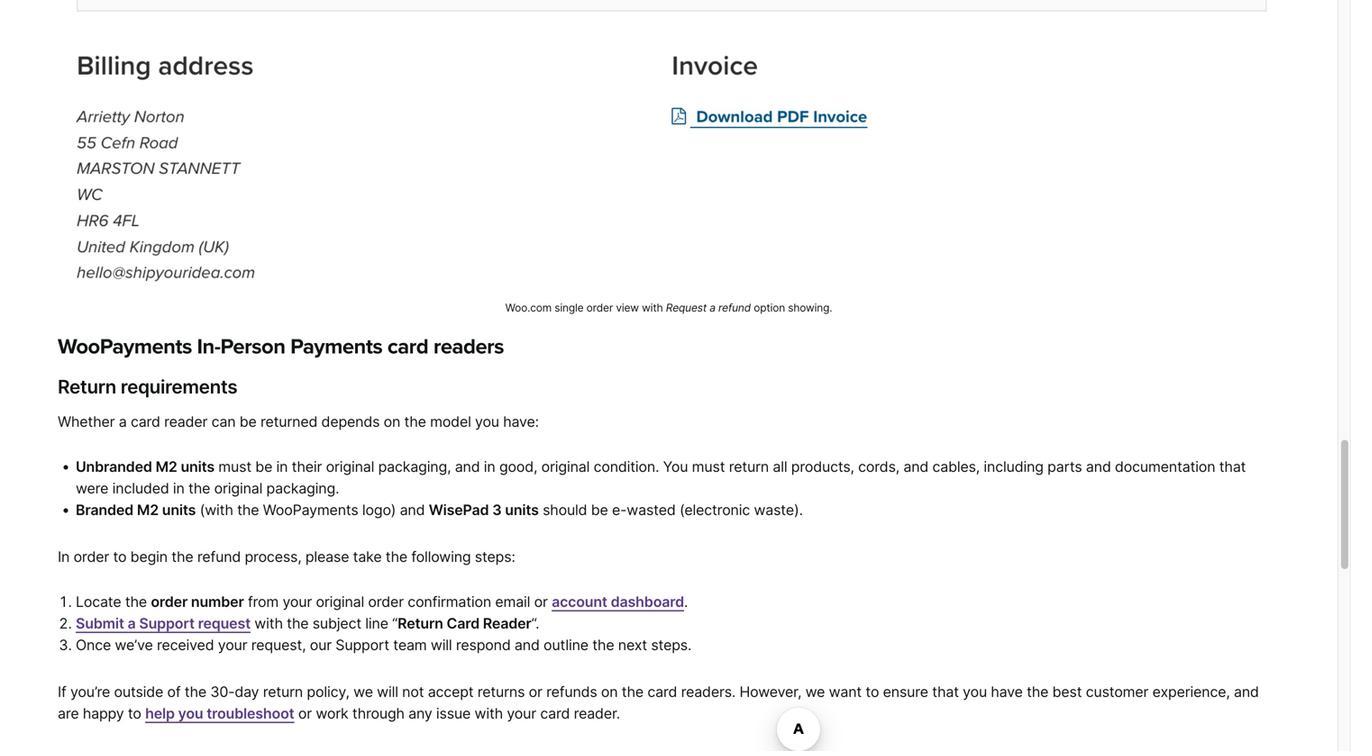 Task type: locate. For each thing, give the bounding box(es) containing it.
1 vertical spatial a
[[119, 414, 127, 431]]

account dashboard link
[[552, 594, 684, 611]]

will down "card"
[[431, 637, 452, 655]]

"
[[392, 615, 398, 633]]

0 vertical spatial or
[[534, 594, 548, 611]]

1 vertical spatial be
[[255, 459, 272, 476]]

1 horizontal spatial you
[[475, 414, 499, 431]]

1 vertical spatial you
[[963, 684, 987, 702]]

1 horizontal spatial on
[[601, 684, 618, 702]]

through
[[352, 706, 405, 723]]

return
[[58, 376, 116, 398], [398, 615, 443, 633]]

wasted
[[627, 502, 676, 519]]

units for branded
[[162, 502, 196, 519]]

order left view
[[587, 302, 613, 315]]

woopayments down packaging.
[[263, 502, 358, 519]]

0 horizontal spatial on
[[384, 414, 400, 431]]

and right experience,
[[1234, 684, 1259, 702]]

that right the ensure
[[932, 684, 959, 702]]

1 vertical spatial or
[[529, 684, 543, 702]]

return inside locate the order number from your original order confirmation email or account dashboard . submit a support request with the subject line " return card reader ". once we've received your request, our support team will respond and outline the next steps.
[[398, 615, 443, 633]]

and right cords,
[[904, 459, 929, 476]]

with right view
[[642, 302, 663, 315]]

0 vertical spatial you
[[475, 414, 499, 431]]

1 vertical spatial return
[[263, 684, 303, 702]]

0 vertical spatial your
[[283, 594, 312, 611]]

1 horizontal spatial return
[[398, 615, 443, 633]]

must
[[218, 459, 252, 476], [692, 459, 725, 476]]

we
[[354, 684, 373, 702], [806, 684, 825, 702]]

and inside locate the order number from your original order confirmation email or account dashboard . submit a support request with the subject line " return card reader ". once we've received your request, our support team will respond and outline the next steps.
[[515, 637, 540, 655]]

0 horizontal spatial a
[[119, 414, 127, 431]]

(with
[[200, 502, 233, 519]]

or
[[534, 594, 548, 611], [529, 684, 543, 702], [298, 706, 312, 723]]

(electronic
[[680, 502, 750, 519]]

2 vertical spatial to
[[128, 706, 141, 723]]

will up help you troubleshoot or work through any issue with your card reader.
[[377, 684, 398, 702]]

the inside must be in their original packaging, and in good, original condition. you must return all products, cords, and cables, including parts and documentation that were included in the original packaging.
[[188, 480, 210, 498]]

requirements
[[121, 376, 237, 398]]

the left the best
[[1027, 684, 1049, 702]]

are
[[58, 706, 79, 723]]

original inside locate the order number from your original order confirmation email or account dashboard . submit a support request with the subject line " return card reader ". once we've received your request, our support team will respond and outline the next steps.
[[316, 594, 364, 611]]

your down request
[[218, 637, 247, 655]]

issue
[[436, 706, 471, 723]]

1 horizontal spatial that
[[1220, 459, 1246, 476]]

to down outside
[[128, 706, 141, 723]]

packaging,
[[378, 459, 451, 476]]

1 horizontal spatial will
[[431, 637, 452, 655]]

return
[[729, 459, 769, 476], [263, 684, 303, 702]]

0 vertical spatial to
[[113, 549, 127, 566]]

included
[[112, 480, 169, 498]]

have:
[[503, 414, 539, 431]]

or inside if you're outside of the 30-day return policy, we will not accept returns or refunds on the card readers. however, we want to ensure that you have the best customer experience, and are happy to
[[529, 684, 543, 702]]

woopayments
[[58, 334, 192, 360], [263, 502, 358, 519]]

outline
[[544, 637, 589, 655]]

be right can
[[240, 414, 257, 431]]

1 vertical spatial on
[[601, 684, 618, 702]]

logo)
[[362, 502, 396, 519]]

that inside must be in their original packaging, and in good, original condition. you must return all products, cords, and cables, including parts and documentation that were included in the original packaging.
[[1220, 459, 1246, 476]]

that right documentation on the bottom right of the page
[[1220, 459, 1246, 476]]

1 horizontal spatial woopayments
[[263, 502, 358, 519]]

0 vertical spatial will
[[431, 637, 452, 655]]

units for unbranded
[[181, 459, 215, 476]]

card left readers. at the bottom right
[[648, 684, 677, 702]]

reader.
[[574, 706, 620, 723]]

a right "request"
[[710, 302, 716, 315]]

a up we've
[[128, 615, 136, 633]]

or up ".
[[534, 594, 548, 611]]

units down reader
[[181, 459, 215, 476]]

2 vertical spatial a
[[128, 615, 136, 633]]

experience,
[[1153, 684, 1230, 702]]

return left the all
[[729, 459, 769, 476]]

branded
[[76, 502, 133, 519]]

units left (with
[[162, 502, 196, 519]]

order
[[587, 302, 613, 315], [74, 549, 109, 566], [151, 594, 188, 611], [368, 594, 404, 611]]

single
[[555, 302, 584, 315]]

0 horizontal spatial return
[[263, 684, 303, 702]]

or right returns at the bottom left of the page
[[529, 684, 543, 702]]

to
[[113, 549, 127, 566], [866, 684, 879, 702], [128, 706, 141, 723]]

with down from
[[255, 615, 283, 633]]

order up submit a support request link
[[151, 594, 188, 611]]

1 horizontal spatial with
[[475, 706, 503, 723]]

you down of at bottom
[[178, 706, 203, 723]]

2 vertical spatial you
[[178, 706, 203, 723]]

1 vertical spatial that
[[932, 684, 959, 702]]

support down line at the left bottom of page
[[336, 637, 389, 655]]

be left e-
[[591, 502, 608, 519]]

to right 'want'
[[866, 684, 879, 702]]

help
[[145, 706, 175, 723]]

on up reader.
[[601, 684, 618, 702]]

units
[[181, 459, 215, 476], [162, 502, 196, 519], [505, 502, 539, 519]]

original right their on the bottom of page
[[326, 459, 374, 476]]

1 horizontal spatial your
[[283, 594, 312, 611]]

0 horizontal spatial with
[[255, 615, 283, 633]]

return inside must be in their original packaging, and in good, original condition. you must return all products, cords, and cables, including parts and documentation that were included in the original packaging.
[[729, 459, 769, 476]]

0 horizontal spatial must
[[218, 459, 252, 476]]

must right you at the bottom
[[692, 459, 725, 476]]

or left "work"
[[298, 706, 312, 723]]

best
[[1053, 684, 1082, 702]]

0 horizontal spatial that
[[932, 684, 959, 702]]

a
[[710, 302, 716, 315], [119, 414, 127, 431], [128, 615, 136, 633]]

1 vertical spatial m2
[[137, 502, 159, 519]]

support up received
[[139, 615, 195, 633]]

and down ".
[[515, 637, 540, 655]]

with
[[642, 302, 663, 315], [255, 615, 283, 633], [475, 706, 503, 723]]

order up "
[[368, 594, 404, 611]]

help you troubleshoot or work through any issue with your card reader.
[[145, 706, 620, 723]]

and up wisepad
[[455, 459, 480, 476]]

of
[[167, 684, 181, 702]]

support
[[139, 615, 195, 633], [336, 637, 389, 655]]

a right whether
[[119, 414, 127, 431]]

0 horizontal spatial support
[[139, 615, 195, 633]]

the up (with
[[188, 480, 210, 498]]

account
[[552, 594, 607, 611]]

original up (with
[[214, 480, 263, 498]]

be left their on the bottom of page
[[255, 459, 272, 476]]

or inside locate the order number from your original order confirmation email or account dashboard . submit a support request with the subject line " return card reader ". once we've received your request, our support team will respond and outline the next steps.
[[534, 594, 548, 611]]

original up subject
[[316, 594, 364, 611]]

unbranded m2 units
[[76, 459, 215, 476]]

0 horizontal spatial your
[[218, 637, 247, 655]]

request
[[198, 615, 251, 633]]

0 horizontal spatial will
[[377, 684, 398, 702]]

woo.com single order view with request a refund option showing.
[[505, 302, 832, 315]]

1 vertical spatial woopayments
[[263, 502, 358, 519]]

refund left option
[[719, 302, 751, 315]]

card
[[388, 334, 428, 360], [131, 414, 160, 431], [648, 684, 677, 702], [540, 706, 570, 723]]

m2
[[156, 459, 177, 476], [137, 502, 159, 519]]

1 vertical spatial with
[[255, 615, 283, 633]]

1 horizontal spatial must
[[692, 459, 725, 476]]

following
[[411, 549, 471, 566]]

2 vertical spatial your
[[507, 706, 536, 723]]

your down returns at the bottom left of the page
[[507, 706, 536, 723]]

the left next
[[593, 637, 614, 655]]

0 horizontal spatial you
[[178, 706, 203, 723]]

packaging.
[[266, 480, 339, 498]]

we've
[[115, 637, 153, 655]]

we left 'want'
[[806, 684, 825, 702]]

documentation
[[1115, 459, 1216, 476]]

you inside if you're outside of the 30-day return policy, we will not accept returns or refunds on the card readers. however, we want to ensure that you have the best customer experience, and are happy to
[[963, 684, 987, 702]]

1 vertical spatial your
[[218, 637, 247, 655]]

0 vertical spatial m2
[[156, 459, 177, 476]]

return up whether
[[58, 376, 116, 398]]

1 vertical spatial support
[[336, 637, 389, 655]]

will inside locate the order number from your original order confirmation email or account dashboard . submit a support request with the subject line " return card reader ". once we've received your request, our support team will respond and outline the next steps.
[[431, 637, 452, 655]]

and inside if you're outside of the 30-day return policy, we will not accept returns or refunds on the card readers. however, we want to ensure that you have the best customer experience, and are happy to
[[1234, 684, 1259, 702]]

1 horizontal spatial refund
[[719, 302, 751, 315]]

return up team
[[398, 615, 443, 633]]

original
[[326, 459, 374, 476], [541, 459, 590, 476], [214, 480, 263, 498], [316, 594, 364, 611]]

1 vertical spatial will
[[377, 684, 398, 702]]

on
[[384, 414, 400, 431], [601, 684, 618, 702]]

0 vertical spatial a
[[710, 302, 716, 315]]

return right day on the left bottom of the page
[[263, 684, 303, 702]]

1 horizontal spatial return
[[729, 459, 769, 476]]

to left begin
[[113, 549, 127, 566]]

order right in
[[74, 549, 109, 566]]

unbranded
[[76, 459, 152, 476]]

2 vertical spatial with
[[475, 706, 503, 723]]

customer
[[1086, 684, 1149, 702]]

that inside if you're outside of the 30-day return policy, we will not accept returns or refunds on the card readers. however, we want to ensure that you have the best customer experience, and are happy to
[[932, 684, 959, 702]]

reader
[[164, 414, 208, 431]]

refund up number
[[197, 549, 241, 566]]

0 horizontal spatial return
[[58, 376, 116, 398]]

subject
[[313, 615, 361, 633]]

0 horizontal spatial we
[[354, 684, 373, 702]]

in right included
[[173, 480, 185, 498]]

with down returns at the bottom left of the page
[[475, 706, 503, 723]]

we up through
[[354, 684, 373, 702]]

1 vertical spatial return
[[398, 615, 443, 633]]

you left have:
[[475, 414, 499, 431]]

refund
[[719, 302, 751, 315], [197, 549, 241, 566]]

m2 up included
[[156, 459, 177, 476]]

be
[[240, 414, 257, 431], [255, 459, 272, 476], [591, 502, 608, 519]]

will
[[431, 637, 452, 655], [377, 684, 398, 702]]

card down return requirements
[[131, 414, 160, 431]]

0 vertical spatial return
[[729, 459, 769, 476]]

1 vertical spatial to
[[866, 684, 879, 702]]

that
[[1220, 459, 1246, 476], [932, 684, 959, 702]]

on right depends
[[384, 414, 400, 431]]

in
[[276, 459, 288, 476], [484, 459, 496, 476], [173, 480, 185, 498]]

1 horizontal spatial we
[[806, 684, 825, 702]]

1 horizontal spatial a
[[128, 615, 136, 633]]

0 horizontal spatial refund
[[197, 549, 241, 566]]

2 horizontal spatial you
[[963, 684, 987, 702]]

card left readers
[[388, 334, 428, 360]]

in left their on the bottom of page
[[276, 459, 288, 476]]

m2 down included
[[137, 502, 159, 519]]

0 vertical spatial support
[[139, 615, 195, 633]]

".
[[532, 615, 539, 633]]

in left good,
[[484, 459, 496, 476]]

woopayments up return requirements
[[58, 334, 192, 360]]

0 vertical spatial woopayments
[[58, 334, 192, 360]]

your right from
[[283, 594, 312, 611]]

returned
[[261, 414, 318, 431]]

whether
[[58, 414, 115, 431]]

you left have
[[963, 684, 987, 702]]

must down can
[[218, 459, 252, 476]]

in-
[[197, 334, 220, 360]]

1 vertical spatial refund
[[197, 549, 241, 566]]

0 vertical spatial that
[[1220, 459, 1246, 476]]

2 horizontal spatial with
[[642, 302, 663, 315]]

payments
[[290, 334, 382, 360]]

process,
[[245, 549, 302, 566]]

you
[[475, 414, 499, 431], [963, 684, 987, 702], [178, 706, 203, 723]]



Task type: vqa. For each thing, say whether or not it's contained in the screenshot.
"subject"
yes



Task type: describe. For each thing, give the bounding box(es) containing it.
in
[[58, 549, 70, 566]]

a inside locate the order number from your original order confirmation email or account dashboard . submit a support request with the subject line " return card reader ". once we've received your request, our support team will respond and outline the next steps.
[[128, 615, 136, 633]]

2 horizontal spatial in
[[484, 459, 496, 476]]

card inside if you're outside of the 30-day return policy, we will not accept returns or refunds on the card readers. however, we want to ensure that you have the best customer experience, and are happy to
[[648, 684, 677, 702]]

if you're outside of the 30-day return policy, we will not accept returns or refunds on the card readers. however, we want to ensure that you have the best customer experience, and are happy to
[[58, 684, 1259, 723]]

be inside must be in their original packaging, and in good, original condition. you must return all products, cords, and cables, including parts and documentation that were included in the original packaging.
[[255, 459, 272, 476]]

received
[[157, 637, 214, 655]]

the right begin
[[172, 549, 193, 566]]

and right logo)
[[400, 502, 425, 519]]

0 vertical spatial return
[[58, 376, 116, 398]]

readers.
[[681, 684, 736, 702]]

whether a card reader can be returned depends on the model you have:
[[58, 414, 539, 431]]

2 vertical spatial be
[[591, 502, 608, 519]]

2 horizontal spatial to
[[866, 684, 879, 702]]

confirmation
[[408, 594, 491, 611]]

1 must from the left
[[218, 459, 252, 476]]

e-
[[612, 502, 627, 519]]

return requirements
[[58, 376, 237, 398]]

option
[[754, 302, 785, 315]]

once
[[76, 637, 111, 655]]

the left model
[[404, 414, 426, 431]]

1 we from the left
[[354, 684, 373, 702]]

original up should
[[541, 459, 590, 476]]

want
[[829, 684, 862, 702]]

30-
[[210, 684, 235, 702]]

submit a support request link
[[76, 615, 251, 633]]

work
[[316, 706, 348, 723]]

request,
[[251, 637, 306, 655]]

m2 for branded
[[137, 502, 159, 519]]

in order to begin the refund process, please take the following steps:
[[58, 549, 515, 566]]

must be in their original packaging, and in good, original condition. you must return all products, cords, and cables, including parts and documentation that were included in the original packaging.
[[76, 459, 1246, 498]]

dashboard
[[611, 594, 684, 611]]

if
[[58, 684, 66, 702]]

reader
[[483, 615, 532, 633]]

3
[[492, 502, 502, 519]]

the right of at bottom
[[185, 684, 207, 702]]

respond
[[456, 637, 511, 655]]

branded m2 units (with the woopayments logo) and wisepad 3 units should be e-wasted (electronic waste).
[[76, 502, 803, 519]]

waste).
[[754, 502, 803, 519]]

the up request,
[[287, 615, 309, 633]]

the right (with
[[237, 502, 259, 519]]

parts
[[1048, 459, 1082, 476]]

1 horizontal spatial support
[[336, 637, 389, 655]]

steps:
[[475, 549, 515, 566]]

1 horizontal spatial to
[[128, 706, 141, 723]]

good,
[[499, 459, 538, 476]]

have
[[991, 684, 1023, 702]]

0 horizontal spatial to
[[113, 549, 127, 566]]

were
[[76, 480, 108, 498]]

troubleshoot
[[207, 706, 294, 723]]

help you troubleshoot link
[[145, 706, 294, 723]]

line
[[365, 615, 388, 633]]

condition.
[[594, 459, 659, 476]]

m2 for unbranded
[[156, 459, 177, 476]]

model
[[430, 414, 471, 431]]

however,
[[740, 684, 802, 702]]

you're
[[70, 684, 110, 702]]

and right parts
[[1086, 459, 1111, 476]]

0 vertical spatial on
[[384, 414, 400, 431]]

steps.
[[651, 637, 692, 655]]

their
[[292, 459, 322, 476]]

return inside if you're outside of the 30-day return policy, we will not accept returns or refunds on the card readers. however, we want to ensure that you have the best customer experience, and are happy to
[[263, 684, 303, 702]]

outside
[[114, 684, 163, 702]]

should
[[543, 502, 587, 519]]

products,
[[791, 459, 855, 476]]

woo.com
[[505, 302, 552, 315]]

1 horizontal spatial in
[[276, 459, 288, 476]]

depends
[[321, 414, 380, 431]]

0 vertical spatial with
[[642, 302, 663, 315]]

0 horizontal spatial in
[[173, 480, 185, 498]]

person
[[220, 334, 285, 360]]

our
[[310, 637, 332, 655]]

the up submit a support request link
[[125, 594, 147, 611]]

card
[[447, 615, 480, 633]]

2 must from the left
[[692, 459, 725, 476]]

the down next
[[622, 684, 644, 702]]

team
[[393, 637, 427, 655]]

2 horizontal spatial your
[[507, 706, 536, 723]]

begin
[[130, 549, 168, 566]]

from
[[248, 594, 279, 611]]

on inside if you're outside of the 30-day return policy, we will not accept returns or refunds on the card readers. however, we want to ensure that you have the best customer experience, and are happy to
[[601, 684, 618, 702]]

can
[[212, 414, 236, 431]]

number
[[191, 594, 244, 611]]

request
[[666, 302, 707, 315]]

will inside if you're outside of the 30-day return policy, we will not accept returns or refunds on the card readers. however, we want to ensure that you have the best customer experience, and are happy to
[[377, 684, 398, 702]]

ensure
[[883, 684, 929, 702]]

2 we from the left
[[806, 684, 825, 702]]

happy
[[83, 706, 124, 723]]

readers
[[433, 334, 504, 360]]

0 vertical spatial refund
[[719, 302, 751, 315]]

accept
[[428, 684, 474, 702]]

view
[[616, 302, 639, 315]]

day
[[235, 684, 259, 702]]

with inside locate the order number from your original order confirmation email or account dashboard . submit a support request with the subject line " return card reader ". once we've received your request, our support team will respond and outline the next steps.
[[255, 615, 283, 633]]

2 horizontal spatial a
[[710, 302, 716, 315]]

any
[[409, 706, 432, 723]]

2 vertical spatial or
[[298, 706, 312, 723]]

0 horizontal spatial woopayments
[[58, 334, 192, 360]]

locate
[[76, 594, 121, 611]]

card down the 'refunds'
[[540, 706, 570, 723]]

returns
[[478, 684, 525, 702]]

you
[[663, 459, 688, 476]]

cables,
[[933, 459, 980, 476]]

woopayments in-person payments card readers
[[58, 334, 504, 360]]

showing.
[[788, 302, 832, 315]]

policy,
[[307, 684, 350, 702]]

take
[[353, 549, 382, 566]]

all
[[773, 459, 787, 476]]

the right the take
[[386, 549, 408, 566]]

email
[[495, 594, 530, 611]]

units right 3
[[505, 502, 539, 519]]

including
[[984, 459, 1044, 476]]

refunds
[[546, 684, 597, 702]]

submit
[[76, 615, 124, 633]]

.
[[684, 594, 688, 611]]

not
[[402, 684, 424, 702]]

0 vertical spatial be
[[240, 414, 257, 431]]



